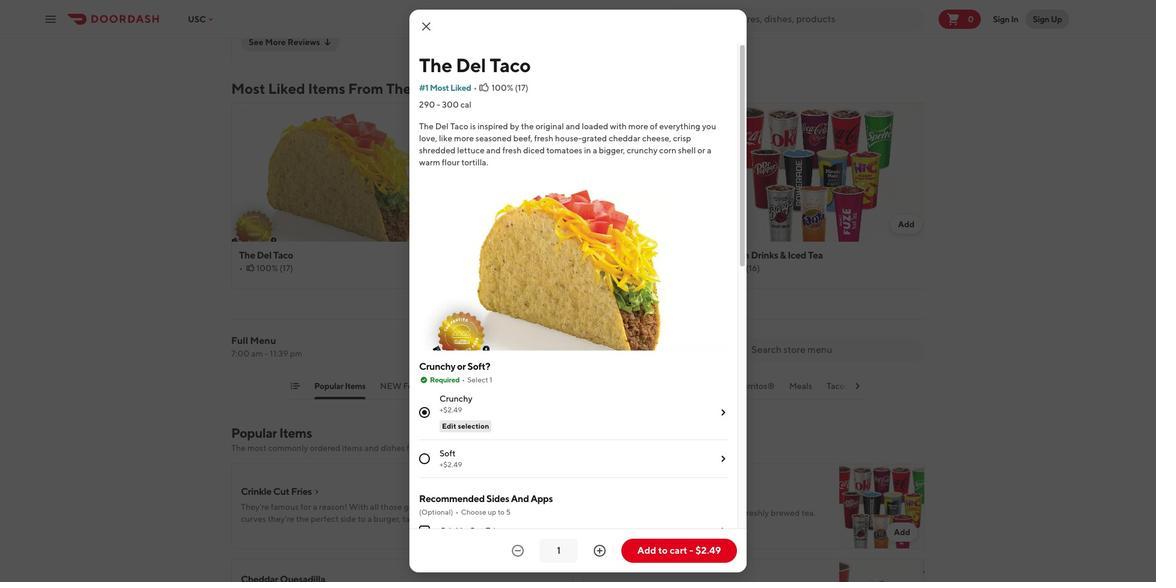 Task type: describe. For each thing, give the bounding box(es) containing it.
increase quantity by 1 image
[[593, 544, 607, 559]]

and inside popular items the most commonly ordered items and dishes from this store
[[365, 444, 379, 453]]

sign for sign in
[[993, 14, 1010, 24]]

soft +$2.49
[[440, 449, 462, 470]]

featured
[[403, 382, 438, 391]]

warm
[[419, 158, 440, 167]]

to inside they're famous for a reason! with all those golden, crispy curves they're the perfect side to a burger, taco, or burrito.
[[358, 515, 366, 524]]

full
[[231, 335, 248, 347]]

2 del® from the left
[[667, 250, 690, 261]]

they're
[[268, 515, 294, 524]]

5
[[506, 508, 511, 517]]

shell
[[678, 146, 696, 155]]

most inside the del taco 'dialog'
[[430, 83, 449, 93]]

shredded beef birria button
[[476, 381, 555, 400]]

crinkle inside recommended sides and apps group
[[440, 527, 467, 537]]

tacos button
[[827, 381, 848, 400]]

7:00
[[231, 349, 250, 359]]

• for #1 most liked
[[474, 83, 477, 93]]

epic burritos® button
[[718, 381, 775, 400]]

selection
[[458, 422, 489, 431]]

the del taco is inspired by the original and loaded with more of everything you love, like more seasoned beef, fresh house-grated cheddar cheese, crisp shredded lettuce and fresh diced tomatoes in a bigger, crunchy corn shell or a warm flour tortilla.
[[419, 122, 716, 167]]

items
[[342, 444, 363, 453]]

this
[[426, 444, 440, 453]]

87%
[[728, 264, 744, 273]]

cheddar quesadilla image
[[488, 559, 573, 583]]

fountain
[[711, 250, 749, 261]]

cut inside recommended sides and apps group
[[469, 527, 484, 537]]

epic
[[718, 382, 735, 391]]

iced
[[788, 250, 806, 261]]

from
[[348, 80, 383, 97]]

crunchy or soft? group
[[419, 361, 728, 479]]

those
[[381, 503, 402, 512]]

diced
[[523, 146, 545, 155]]

your
[[600, 526, 619, 538]]

0 horizontal spatial fresh
[[502, 146, 522, 155]]

1 vertical spatial 100% (17)
[[256, 264, 293, 273]]

1 horizontal spatial -
[[437, 100, 440, 110]]

usc button
[[188, 14, 216, 24]]

bigger,
[[599, 146, 625, 155]]

everything
[[659, 122, 700, 131]]

drinks
[[751, 250, 778, 261]]

house-
[[555, 134, 582, 143]]

del inside the del taco is inspired by the original and loaded with more of everything you love, like more seasoned beef, fresh house-grated cheddar cheese, crisp shredded lettuce and fresh diced tomatoes in a bigger, crunchy corn shell or a warm flour tortilla.
[[435, 122, 449, 131]]

liked inside the del taco 'dialog'
[[450, 83, 471, 93]]

• inside recommended sides and apps (optional) • choose up to 5
[[456, 508, 459, 517]]

popular for popular items the most commonly ordered items and dishes from this store
[[231, 426, 277, 441]]

like
[[439, 134, 452, 143]]

soft?
[[467, 361, 490, 373]]

enjoy a refreshing fountain beverage or freshly brewed tea.
[[593, 509, 816, 518]]

+$2.49 for soft
[[440, 461, 462, 470]]

see more reviews
[[249, 37, 320, 47]]

1 vertical spatial 100%
[[256, 264, 278, 273]]

the del taco for •
[[239, 250, 293, 261]]

popular for popular items
[[314, 382, 343, 391]]

with
[[610, 122, 627, 131]]

birria
[[535, 382, 555, 391]]

seasoned
[[476, 134, 512, 143]]

fountain drinks & iced tea image
[[839, 464, 925, 550]]

most liked items from the menu
[[231, 80, 453, 97]]

commonly
[[268, 444, 308, 453]]

meals
[[789, 382, 812, 391]]

items inside popular items the most commonly ordered items and dishes from this store
[[279, 426, 312, 441]]

#1
[[419, 83, 428, 93]]

on
[[587, 526, 598, 538]]

menu inside full menu 7:00 am - 11:39 pm
[[250, 335, 276, 347]]

apps
[[531, 494, 553, 505]]

crunchy
[[627, 146, 658, 155]]

crispy
[[434, 503, 457, 512]]

tea
[[808, 250, 823, 261]]

soft
[[440, 449, 456, 459]]

see
[[249, 37, 263, 47]]

new
[[380, 382, 401, 391]]

up
[[488, 508, 496, 517]]

crisp
[[673, 134, 691, 143]]

enjoy for enjoy a refreshing fountain beverage or freshly brewed tea.
[[593, 509, 614, 518]]

to inside button
[[658, 546, 668, 557]]

tacos
[[827, 382, 848, 391]]

of
[[650, 122, 658, 131]]

up
[[1051, 14, 1062, 24]]

for
[[301, 503, 311, 512]]

94%
[[492, 264, 509, 273]]

(optional)
[[419, 508, 453, 517]]

side
[[341, 515, 356, 524]]

to inside recommended sides and apps (optional) • choose up to 5
[[498, 508, 505, 517]]

recommended sides and apps (optional) • choose up to 5
[[419, 494, 553, 517]]

liked inside 'most liked items from the menu' heading
[[268, 80, 305, 97]]

edit selection
[[442, 422, 489, 431]]

or left bacon
[[595, 250, 604, 261]]

from
[[407, 444, 425, 453]]

del for #1 most liked
[[456, 54, 486, 76]]

menu inside heading
[[414, 80, 453, 97]]

they're
[[241, 503, 269, 512]]

0 vertical spatial crinkle cut fries
[[241, 487, 312, 498]]

meal
[[754, 250, 775, 261]]

crinkle cut fries inside recommended sides and apps group
[[440, 527, 504, 537]]

new featured items
[[380, 382, 461, 391]]

items inside button
[[440, 382, 461, 391]]

1 double from the left
[[475, 250, 506, 261]]

popular items the most commonly ordered items and dishes from this store
[[231, 426, 461, 453]]

the del taco for #1 most liked
[[419, 54, 531, 76]]

freshly
[[743, 509, 769, 518]]

in
[[1011, 14, 1018, 24]]

double del® cheeseburger or bacon double del® cheeseburger meal
[[475, 250, 775, 261]]

sides
[[486, 494, 509, 505]]

epic burritos®
[[718, 382, 775, 391]]

&
[[780, 250, 786, 261]]

more
[[265, 37, 286, 47]]

2 the del tacos meal image
[[839, 559, 925, 583]]

refreshing
[[622, 509, 661, 518]]

burritos®
[[737, 382, 775, 391]]

0 horizontal spatial more
[[454, 134, 474, 143]]

am
[[251, 349, 263, 359]]

they're famous for a reason! with all those golden, crispy curves they're the perfect side to a burger, taco, or burrito.
[[241, 503, 460, 524]]



Task type: locate. For each thing, give the bounding box(es) containing it.
items up commonly
[[279, 426, 312, 441]]

most down see
[[231, 80, 265, 97]]

• for double del® cheeseburger or bacon double del® cheeseburger meal
[[475, 264, 479, 273]]

taco for #1 most liked
[[490, 54, 531, 76]]

- right am at the bottom left of page
[[265, 349, 268, 359]]

or down the 'golden,'
[[423, 515, 431, 524]]

cheeseburger up 87%
[[691, 250, 752, 261]]

0 vertical spatial enjoy
[[593, 509, 614, 518]]

and up house-
[[566, 122, 580, 131]]

sign up
[[1033, 14, 1062, 24]]

close the del taco image
[[419, 19, 434, 34]]

more
[[628, 122, 648, 131], [454, 134, 474, 143]]

inspired
[[478, 122, 508, 131]]

1 vertical spatial and
[[486, 146, 501, 155]]

1 horizontal spatial crinkle cut fries
[[440, 527, 504, 537]]

popular items
[[314, 382, 366, 391]]

meals button
[[789, 381, 812, 400]]

the inside heading
[[386, 80, 411, 97]]

liked up cal
[[450, 83, 471, 93]]

1 horizontal spatial the del taco
[[419, 54, 531, 76]]

1 vertical spatial +$2.49
[[440, 461, 462, 470]]

crinkle cut fries up famous
[[241, 487, 312, 498]]

1 vertical spatial del
[[435, 122, 449, 131]]

add inside button
[[637, 546, 656, 557]]

(17) inside the del taco 'dialog'
[[515, 83, 528, 93]]

the up beef,
[[521, 122, 534, 131]]

the del taco inside 'dialog'
[[419, 54, 531, 76]]

add to cart - $2.49 button
[[621, 540, 737, 564]]

1 vertical spatial cut
[[469, 527, 484, 537]]

1 horizontal spatial most
[[430, 83, 449, 93]]

items inside heading
[[308, 80, 345, 97]]

0 horizontal spatial del®
[[508, 250, 531, 261]]

1 horizontal spatial cheeseburger
[[691, 250, 752, 261]]

+$2.49 up edit
[[440, 406, 462, 415]]

decrease quantity by 1 image
[[511, 544, 525, 559]]

(18)
[[511, 264, 525, 273]]

• for the del taco
[[239, 264, 243, 273]]

0 vertical spatial 100% (17)
[[492, 83, 528, 93]]

290 - 300 cal
[[419, 100, 471, 110]]

1 vertical spatial fresh
[[502, 146, 522, 155]]

0 horizontal spatial the del taco
[[239, 250, 293, 261]]

2 horizontal spatial -
[[689, 546, 694, 557]]

cart
[[670, 546, 687, 557]]

see more reviews button
[[241, 33, 339, 52]]

1 vertical spatial -
[[265, 349, 268, 359]]

- right cart
[[689, 546, 694, 557]]

crinkle cut fries down choose
[[440, 527, 504, 537]]

to left 5
[[498, 508, 505, 517]]

crunchy for or
[[419, 361, 455, 373]]

2 horizontal spatial and
[[566, 122, 580, 131]]

2 sign from the left
[[1033, 14, 1049, 24]]

0 horizontal spatial del
[[257, 250, 272, 261]]

popular inside popular items the most commonly ordered items and dishes from this store
[[231, 426, 277, 441]]

usc
[[188, 14, 206, 24]]

the inside popular items the most commonly ordered items and dishes from this store
[[231, 444, 246, 453]]

0 button
[[939, 9, 981, 29]]

1 horizontal spatial del®
[[667, 250, 690, 261]]

sign for sign up
[[1033, 14, 1049, 24]]

0 horizontal spatial cheeseburger
[[533, 250, 593, 261]]

1 +$2.49 from the top
[[440, 406, 462, 415]]

to down with
[[358, 515, 366, 524]]

0 horizontal spatial popular
[[231, 426, 277, 441]]

2 cheeseburger from the left
[[691, 250, 752, 261]]

scroll menu navigation right image
[[853, 382, 862, 391]]

1 horizontal spatial crinkle
[[440, 527, 467, 537]]

enjoy $0 delivery fee on your first order
[[493, 526, 664, 538]]

+$2.49 down soft
[[440, 461, 462, 470]]

most
[[247, 444, 266, 453]]

crunchy or soft?
[[419, 361, 490, 373]]

1 vertical spatial (17)
[[280, 264, 293, 273]]

the inside they're famous for a reason! with all those golden, crispy curves they're the perfect side to a burger, taco, or burrito.
[[296, 515, 309, 524]]

100%
[[492, 83, 513, 93], [256, 264, 278, 273]]

1 horizontal spatial menu
[[414, 80, 453, 97]]

0 vertical spatial 100%
[[492, 83, 513, 93]]

double right bacon
[[634, 250, 665, 261]]

sign inside "link"
[[1033, 14, 1049, 24]]

most inside heading
[[231, 80, 265, 97]]

0 vertical spatial fries
[[291, 487, 312, 498]]

a right 'shell'
[[707, 146, 711, 155]]

in
[[584, 146, 591, 155]]

or right 'shell'
[[698, 146, 705, 155]]

1 horizontal spatial to
[[498, 508, 505, 517]]

0 horizontal spatial taco
[[273, 250, 293, 261]]

- right 290
[[437, 100, 440, 110]]

popular
[[314, 382, 343, 391], [231, 426, 277, 441]]

and down seasoned
[[486, 146, 501, 155]]

100% inside the del taco 'dialog'
[[492, 83, 513, 93]]

double up the 94%
[[475, 250, 506, 261]]

beverage
[[696, 509, 732, 518]]

fountain
[[662, 509, 695, 518]]

2 +$2.49 from the top
[[440, 461, 462, 470]]

1 horizontal spatial fresh
[[534, 134, 553, 143]]

by
[[510, 122, 519, 131]]

you
[[702, 122, 716, 131]]

• select 1
[[462, 376, 492, 385]]

golden,
[[404, 503, 432, 512]]

sign left the up
[[1033, 14, 1049, 24]]

1 horizontal spatial the
[[521, 122, 534, 131]]

1 horizontal spatial liked
[[450, 83, 471, 93]]

tea.
[[802, 509, 816, 518]]

liked
[[268, 80, 305, 97], [450, 83, 471, 93]]

a up your
[[616, 509, 620, 518]]

0 horizontal spatial cut
[[273, 487, 289, 498]]

recommended sides and apps group
[[419, 493, 728, 583]]

0 horizontal spatial 100%
[[256, 264, 278, 273]]

or inside the del taco is inspired by the original and loaded with more of everything you love, like more seasoned beef, fresh house-grated cheddar cheese, crisp shredded lettuce and fresh diced tomatoes in a bigger, crunchy corn shell or a warm flour tortilla.
[[698, 146, 705, 155]]

Current quantity is 1 number field
[[547, 545, 571, 558]]

1 vertical spatial crinkle cut fries
[[440, 527, 504, 537]]

1 vertical spatial fries
[[485, 527, 504, 537]]

cheeseburger
[[533, 250, 593, 261], [691, 250, 752, 261]]

0 horizontal spatial menu
[[250, 335, 276, 347]]

1 vertical spatial the
[[296, 515, 309, 524]]

most liked items from the menu heading
[[231, 79, 453, 98]]

cheese,
[[642, 134, 671, 143]]

with
[[349, 503, 368, 512]]

0
[[968, 14, 974, 24]]

enjoy up your
[[593, 509, 614, 518]]

fresh down original
[[534, 134, 553, 143]]

shredded
[[476, 382, 513, 391]]

2 vertical spatial -
[[689, 546, 694, 557]]

2 vertical spatial and
[[365, 444, 379, 453]]

more up lettuce
[[454, 134, 474, 143]]

1 horizontal spatial sign
[[1033, 14, 1049, 24]]

edit
[[442, 422, 456, 431]]

1 vertical spatial popular
[[231, 426, 277, 441]]

0 vertical spatial and
[[566, 122, 580, 131]]

beef,
[[513, 134, 533, 143]]

flour
[[442, 158, 460, 167]]

0 vertical spatial fresh
[[534, 134, 553, 143]]

2 vertical spatial del
[[257, 250, 272, 261]]

sign in
[[993, 14, 1018, 24]]

enjoy down 5
[[493, 526, 517, 538]]

0 horizontal spatial liked
[[268, 80, 305, 97]]

cut up famous
[[273, 487, 289, 498]]

tomatoes
[[546, 146, 582, 155]]

• inside crunchy or soft? group
[[462, 376, 465, 385]]

cut
[[273, 487, 289, 498], [469, 527, 484, 537]]

a right in at the right top of the page
[[593, 146, 597, 155]]

crunchy up required
[[419, 361, 455, 373]]

dishes
[[381, 444, 405, 453]]

1 vertical spatial more
[[454, 134, 474, 143]]

1 sign from the left
[[993, 14, 1010, 24]]

crunchy for +$2.49
[[440, 395, 472, 404]]

0 vertical spatial crunchy
[[419, 361, 455, 373]]

2 vertical spatial taco
[[273, 250, 293, 261]]

0 vertical spatial crinkle
[[241, 487, 272, 498]]

del for •
[[257, 250, 272, 261]]

0 horizontal spatial crinkle cut fries
[[241, 487, 312, 498]]

fries inside recommended sides and apps group
[[485, 527, 504, 537]]

liked down "see more reviews"
[[268, 80, 305, 97]]

1 vertical spatial menu
[[250, 335, 276, 347]]

enjoy
[[593, 509, 614, 518], [493, 526, 517, 538]]

a right for
[[313, 503, 317, 512]]

sign in link
[[986, 7, 1026, 31]]

double
[[475, 250, 506, 261], [634, 250, 665, 261]]

cut down choose
[[469, 527, 484, 537]]

None radio
[[419, 408, 430, 419], [419, 454, 430, 465], [419, 408, 430, 419], [419, 454, 430, 465]]

1 horizontal spatial del
[[435, 122, 449, 131]]

0 horizontal spatial -
[[265, 349, 268, 359]]

enjoy for enjoy $0 delivery fee on your first order
[[493, 526, 517, 538]]

1 horizontal spatial 100% (17)
[[492, 83, 528, 93]]

$0
[[519, 526, 532, 538]]

delivery
[[534, 526, 569, 538]]

sign inside 'link'
[[993, 14, 1010, 24]]

0 horizontal spatial enjoy
[[493, 526, 517, 538]]

1 horizontal spatial enjoy
[[593, 509, 614, 518]]

del® left "fountain"
[[667, 250, 690, 261]]

crunchy +$2.49
[[440, 395, 472, 415]]

0 vertical spatial del
[[456, 54, 486, 76]]

fries down the up
[[485, 527, 504, 537]]

add to cart - $2.49
[[637, 546, 721, 557]]

1 horizontal spatial more
[[628, 122, 648, 131]]

fries up for
[[291, 487, 312, 498]]

menu
[[414, 80, 453, 97], [250, 335, 276, 347]]

- inside button
[[689, 546, 694, 557]]

crinkle up they're
[[241, 487, 272, 498]]

1 del® from the left
[[508, 250, 531, 261]]

2 horizontal spatial taco
[[490, 54, 531, 76]]

open menu image
[[43, 12, 58, 26]]

1 vertical spatial enjoy
[[493, 526, 517, 538]]

most right #1
[[430, 83, 449, 93]]

taco for •
[[273, 250, 293, 261]]

items left new
[[345, 382, 366, 391]]

1 vertical spatial crunchy
[[440, 395, 472, 404]]

burrito.
[[432, 515, 460, 524]]

0 horizontal spatial fries
[[291, 487, 312, 498]]

popular up popular items the most commonly ordered items and dishes from this store
[[314, 382, 343, 391]]

items up crunchy +$2.49
[[440, 382, 461, 391]]

and
[[511, 494, 529, 505]]

0 vertical spatial the del taco
[[419, 54, 531, 76]]

•
[[474, 83, 477, 93], [239, 264, 243, 273], [475, 264, 479, 273], [462, 376, 465, 385], [456, 508, 459, 517]]

lettuce
[[457, 146, 485, 155]]

0 horizontal spatial (17)
[[280, 264, 293, 273]]

0 vertical spatial menu
[[414, 80, 453, 97]]

or inside crunchy or soft? group
[[457, 361, 466, 373]]

sign left in at right
[[993, 14, 1010, 24]]

1 horizontal spatial and
[[486, 146, 501, 155]]

(17)
[[515, 83, 528, 93], [280, 264, 293, 273]]

0 vertical spatial more
[[628, 122, 648, 131]]

1 horizontal spatial (17)
[[515, 83, 528, 93]]

popular up most
[[231, 426, 277, 441]]

grated
[[582, 134, 607, 143]]

1 vertical spatial crinkle
[[440, 527, 467, 537]]

cal
[[460, 100, 471, 110]]

recommended
[[419, 494, 485, 505]]

2 horizontal spatial del
[[456, 54, 486, 76]]

crunchy down required
[[440, 395, 472, 404]]

fresh down beef,
[[502, 146, 522, 155]]

0 horizontal spatial the
[[296, 515, 309, 524]]

- inside full menu 7:00 am - 11:39 pm
[[265, 349, 268, 359]]

1 cheeseburger from the left
[[533, 250, 593, 261]]

0 vertical spatial cut
[[273, 487, 289, 498]]

the inside the del taco is inspired by the original and loaded with more of everything you love, like more seasoned beef, fresh house-grated cheddar cheese, crisp shredded lettuce and fresh diced tomatoes in a bigger, crunchy corn shell or a warm flour tortilla.
[[521, 122, 534, 131]]

1 horizontal spatial taco
[[450, 122, 468, 131]]

1 vertical spatial the del taco
[[239, 250, 293, 261]]

items left from
[[308, 80, 345, 97]]

0 vertical spatial popular
[[314, 382, 343, 391]]

to left cart
[[658, 546, 668, 557]]

fresh
[[534, 134, 553, 143], [502, 146, 522, 155]]

or left freshly
[[734, 509, 742, 518]]

reason!
[[319, 503, 347, 512]]

the inside the del taco is inspired by the original and loaded with more of everything you love, like more seasoned beef, fresh house-grated cheddar cheese, crisp shredded lettuce and fresh diced tomatoes in a bigger, crunchy corn shell or a warm flour tortilla.
[[419, 122, 434, 131]]

menu up am at the bottom left of page
[[250, 335, 276, 347]]

or inside they're famous for a reason! with all those golden, crispy curves they're the perfect side to a burger, taco, or burrito.
[[423, 515, 431, 524]]

del® up (18)
[[508, 250, 531, 261]]

fries
[[291, 487, 312, 498], [485, 527, 504, 537]]

the del taco dialog
[[409, 10, 747, 583]]

1 horizontal spatial popular
[[314, 382, 343, 391]]

(16)
[[746, 264, 760, 273]]

shredded beef birria
[[476, 382, 555, 391]]

0 vertical spatial -
[[437, 100, 440, 110]]

100% (17) inside the del taco 'dialog'
[[492, 83, 528, 93]]

0 vertical spatial +$2.49
[[440, 406, 462, 415]]

corn
[[659, 146, 676, 155]]

1 horizontal spatial 100%
[[492, 83, 513, 93]]

select
[[467, 376, 488, 385]]

crinkle cut fries
[[241, 487, 312, 498], [440, 527, 504, 537]]

more left of
[[628, 122, 648, 131]]

a down the all
[[367, 515, 372, 524]]

0 horizontal spatial crinkle
[[241, 487, 272, 498]]

0 horizontal spatial and
[[365, 444, 379, 453]]

0 horizontal spatial double
[[475, 250, 506, 261]]

0 horizontal spatial most
[[231, 80, 265, 97]]

1 horizontal spatial fries
[[485, 527, 504, 537]]

1 vertical spatial taco
[[450, 122, 468, 131]]

taco
[[490, 54, 531, 76], [450, 122, 468, 131], [273, 250, 293, 261]]

2 double from the left
[[634, 250, 665, 261]]

+$2.49 inside crunchy +$2.49
[[440, 406, 462, 415]]

ordered
[[310, 444, 340, 453]]

0 horizontal spatial to
[[358, 515, 366, 524]]

cheeseburger left bacon
[[533, 250, 593, 261]]

curves
[[241, 515, 266, 524]]

0 vertical spatial taco
[[490, 54, 531, 76]]

0 horizontal spatial 100% (17)
[[256, 264, 293, 273]]

1 horizontal spatial double
[[634, 250, 665, 261]]

or left soft?
[[457, 361, 466, 373]]

0 vertical spatial (17)
[[515, 83, 528, 93]]

1 horizontal spatial cut
[[469, 527, 484, 537]]

menu up 290
[[414, 80, 453, 97]]

0 horizontal spatial sign
[[993, 14, 1010, 24]]

crinkle down burrito.
[[440, 527, 467, 537]]

100% (17)
[[492, 83, 528, 93], [256, 264, 293, 273]]

add button
[[655, 215, 686, 234], [891, 215, 922, 234], [535, 523, 566, 543], [887, 523, 918, 543]]

and right items
[[365, 444, 379, 453]]

Item Search search field
[[751, 344, 915, 357]]

the down for
[[296, 515, 309, 524]]

add
[[662, 220, 679, 229], [898, 220, 915, 229], [542, 528, 559, 538], [894, 528, 910, 538], [637, 546, 656, 557]]

0 vertical spatial the
[[521, 122, 534, 131]]

bacon
[[605, 250, 632, 261]]

taco inside the del taco is inspired by the original and loaded with more of everything you love, like more seasoned beef, fresh house-grated cheddar cheese, crisp shredded lettuce and fresh diced tomatoes in a bigger, crunchy corn shell or a warm flour tortilla.
[[450, 122, 468, 131]]

+$2.49 for crunchy
[[440, 406, 462, 415]]

shredded
[[419, 146, 456, 155]]

2 horizontal spatial to
[[658, 546, 668, 557]]

crinkle cut fries image
[[488, 464, 573, 550]]



Task type: vqa. For each thing, say whether or not it's contained in the screenshot.
Sign Up link
yes



